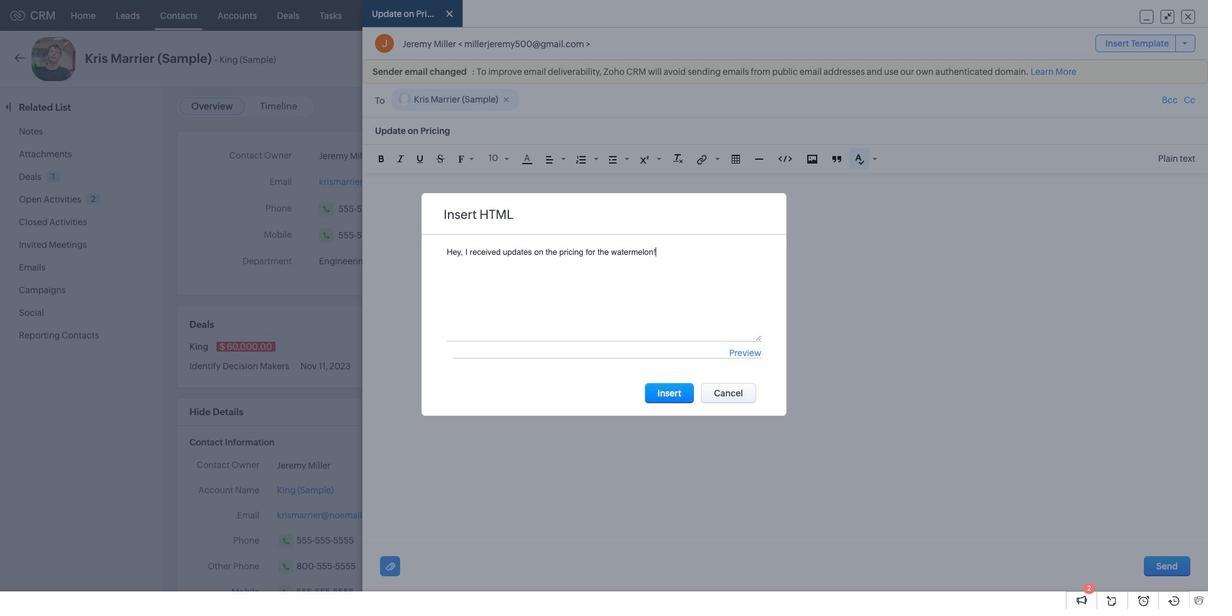 Task type: describe. For each thing, give the bounding box(es) containing it.
alignment image
[[546, 156, 553, 163]]

list image
[[576, 156, 586, 163]]

script image
[[640, 156, 649, 163]]

create menu image
[[1018, 8, 1034, 23]]



Task type: vqa. For each thing, say whether or not it's contained in the screenshot.
4th option
no



Task type: locate. For each thing, give the bounding box(es) containing it.
Insert HTML code here text field
[[447, 247, 762, 342]]

previous record image
[[1159, 55, 1165, 63]]

calendar image
[[1075, 10, 1086, 20]]

indent image
[[609, 156, 617, 163]]

links image
[[697, 155, 707, 165]]

next record image
[[1180, 55, 1188, 63]]

logo image
[[10, 10, 25, 20]]

create menu element
[[1011, 0, 1042, 31]]

Subject text field
[[363, 118, 1208, 144]]

spell check image
[[855, 154, 865, 165]]



